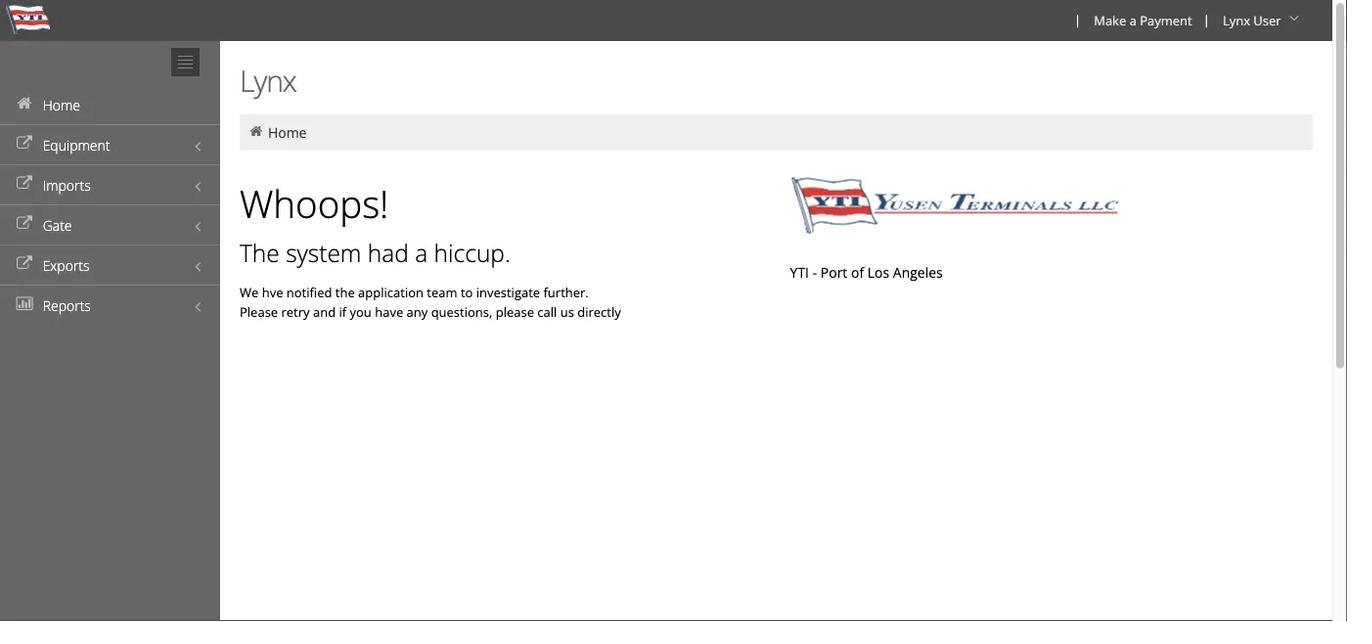 Task type: locate. For each thing, give the bounding box(es) containing it.
external link image
[[15, 136, 34, 150], [15, 217, 34, 230]]

0 vertical spatial lynx
[[1223, 11, 1250, 29]]

external link image for gate
[[15, 217, 34, 230]]

1 horizontal spatial lynx
[[1223, 11, 1250, 29]]

exports link
[[0, 245, 220, 285]]

yti
[[790, 263, 809, 282]]

lynx inside lynx user link
[[1223, 11, 1250, 29]]

lynx user link
[[1214, 0, 1311, 41]]

hve
[[262, 283, 283, 301]]

2 external link image from the top
[[15, 217, 34, 230]]

application
[[358, 283, 424, 301]]

external link image left imports at the left of the page
[[15, 177, 34, 190]]

external link image up bar chart image
[[15, 257, 34, 271]]

home image
[[248, 125, 265, 138]]

los
[[868, 263, 889, 282]]

1 external link image from the top
[[15, 136, 34, 150]]

|
[[1074, 11, 1081, 28], [1203, 11, 1210, 28]]

0 vertical spatial external link image
[[15, 177, 34, 190]]

bar chart image
[[15, 297, 34, 311]]

payment
[[1140, 11, 1192, 29]]

external link image inside equipment link
[[15, 136, 34, 150]]

home link
[[0, 84, 220, 124], [268, 123, 307, 141]]

a right make
[[1130, 11, 1137, 29]]

imports
[[43, 176, 91, 194]]

0 horizontal spatial a
[[415, 237, 428, 269]]

1 vertical spatial external link image
[[15, 257, 34, 271]]

the
[[240, 237, 280, 269]]

0 horizontal spatial |
[[1074, 11, 1081, 28]]

1 external link image from the top
[[15, 177, 34, 190]]

1 vertical spatial a
[[415, 237, 428, 269]]

external link image for exports
[[15, 257, 34, 271]]

investigate
[[476, 283, 540, 301]]

you
[[350, 303, 372, 320]]

0 vertical spatial a
[[1130, 11, 1137, 29]]

external link image for imports
[[15, 177, 34, 190]]

2 external link image from the top
[[15, 257, 34, 271]]

us
[[560, 303, 574, 320]]

lynx up home icon on the left top
[[240, 60, 296, 100]]

lynx for lynx user
[[1223, 11, 1250, 29]]

1 vertical spatial home
[[268, 123, 307, 141]]

exports
[[43, 256, 90, 274]]

0 horizontal spatial lynx
[[240, 60, 296, 100]]

home image
[[15, 96, 34, 110]]

0 vertical spatial home
[[43, 95, 80, 114]]

home link right home icon on the left top
[[268, 123, 307, 141]]

we hve notified the application team to investigate further. please retry and if you have any questions, please call us directly
[[240, 283, 621, 320]]

port
[[821, 263, 848, 282]]

1 horizontal spatial home
[[268, 123, 307, 141]]

external link image inside gate link
[[15, 217, 34, 230]]

| right payment
[[1203, 11, 1210, 28]]

external link image
[[15, 177, 34, 190], [15, 257, 34, 271]]

home right home image on the left top
[[43, 95, 80, 114]]

home right home icon on the left top
[[268, 123, 307, 141]]

external link image inside exports link
[[15, 257, 34, 271]]

lynx left user
[[1223, 11, 1250, 29]]

external link image left gate
[[15, 217, 34, 230]]

hiccup.
[[434, 237, 510, 269]]

| left make
[[1074, 11, 1081, 28]]

a right had
[[415, 237, 428, 269]]

notified
[[286, 283, 332, 301]]

external link image down home image on the left top
[[15, 136, 34, 150]]

equipment
[[43, 136, 110, 154]]

1 horizontal spatial a
[[1130, 11, 1137, 29]]

1 vertical spatial external link image
[[15, 217, 34, 230]]

0 horizontal spatial home
[[43, 95, 80, 114]]

directly
[[577, 303, 621, 320]]

questions,
[[431, 303, 492, 320]]

team
[[427, 283, 457, 301]]

home
[[43, 95, 80, 114], [268, 123, 307, 141]]

whoops!
[[240, 178, 389, 229]]

home link up equipment
[[0, 84, 220, 124]]

call
[[537, 303, 557, 320]]

external link image inside imports link
[[15, 177, 34, 190]]

lynx
[[1223, 11, 1250, 29], [240, 60, 296, 100]]

1 horizontal spatial home link
[[268, 123, 307, 141]]

angle down image
[[1285, 11, 1304, 25]]

have
[[375, 303, 403, 320]]

1 vertical spatial lynx
[[240, 60, 296, 100]]

0 vertical spatial external link image
[[15, 136, 34, 150]]

a
[[1130, 11, 1137, 29], [415, 237, 428, 269]]

reports link
[[0, 285, 220, 325]]

further.
[[543, 283, 589, 301]]

1 horizontal spatial |
[[1203, 11, 1210, 28]]



Task type: vqa. For each thing, say whether or not it's contained in the screenshot.
Start at the right of page
no



Task type: describe. For each thing, give the bounding box(es) containing it.
equipment link
[[0, 124, 220, 164]]

please
[[240, 303, 278, 320]]

-
[[813, 263, 817, 282]]

system
[[286, 237, 361, 269]]

1 | from the left
[[1074, 11, 1081, 28]]

lynx for lynx
[[240, 60, 296, 100]]

the
[[335, 283, 355, 301]]

of
[[851, 263, 864, 282]]

had
[[368, 237, 409, 269]]

a inside whoops! the system had a hiccup.
[[415, 237, 428, 269]]

0 horizontal spatial home link
[[0, 84, 220, 124]]

lynx user
[[1223, 11, 1281, 29]]

reports
[[43, 296, 91, 315]]

home inside home link
[[43, 95, 80, 114]]

imports link
[[0, 164, 220, 204]]

retry
[[281, 303, 310, 320]]

if
[[339, 303, 346, 320]]

yti - port of los angeles
[[790, 263, 943, 282]]

angeles
[[893, 263, 943, 282]]

gate
[[43, 216, 72, 234]]

make a payment
[[1094, 11, 1192, 29]]

and
[[313, 303, 336, 320]]

we
[[240, 283, 259, 301]]

make
[[1094, 11, 1126, 29]]

any
[[407, 303, 428, 320]]

to
[[461, 283, 473, 301]]

external link image for equipment
[[15, 136, 34, 150]]

user
[[1254, 11, 1281, 29]]

please
[[496, 303, 534, 320]]

gate link
[[0, 204, 220, 245]]

make a payment link
[[1085, 0, 1199, 41]]

whoops! the system had a hiccup.
[[240, 178, 510, 269]]

2 | from the left
[[1203, 11, 1210, 28]]



